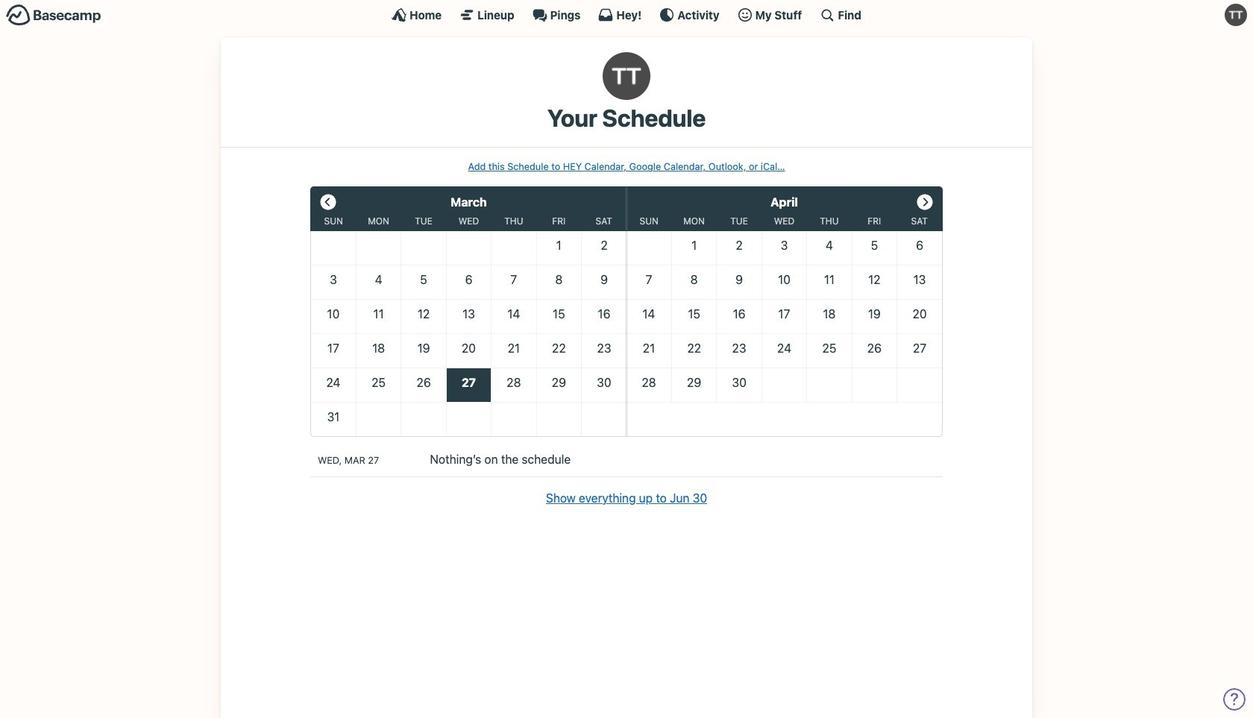 Task type: vqa. For each thing, say whether or not it's contained in the screenshot.
the leftmost TERRY TURTLE Image
yes



Task type: locate. For each thing, give the bounding box(es) containing it.
0 horizontal spatial terry turtle image
[[603, 52, 651, 100]]

keyboard shortcut: ⌘ + / image
[[820, 7, 835, 22]]

terry turtle image
[[1225, 4, 1248, 26], [603, 52, 651, 100]]

1 vertical spatial terry turtle image
[[603, 52, 651, 100]]

1 horizontal spatial terry turtle image
[[1225, 4, 1248, 26]]

main element
[[0, 0, 1254, 29]]



Task type: describe. For each thing, give the bounding box(es) containing it.
switch accounts image
[[6, 4, 102, 27]]

0 vertical spatial terry turtle image
[[1225, 4, 1248, 26]]



